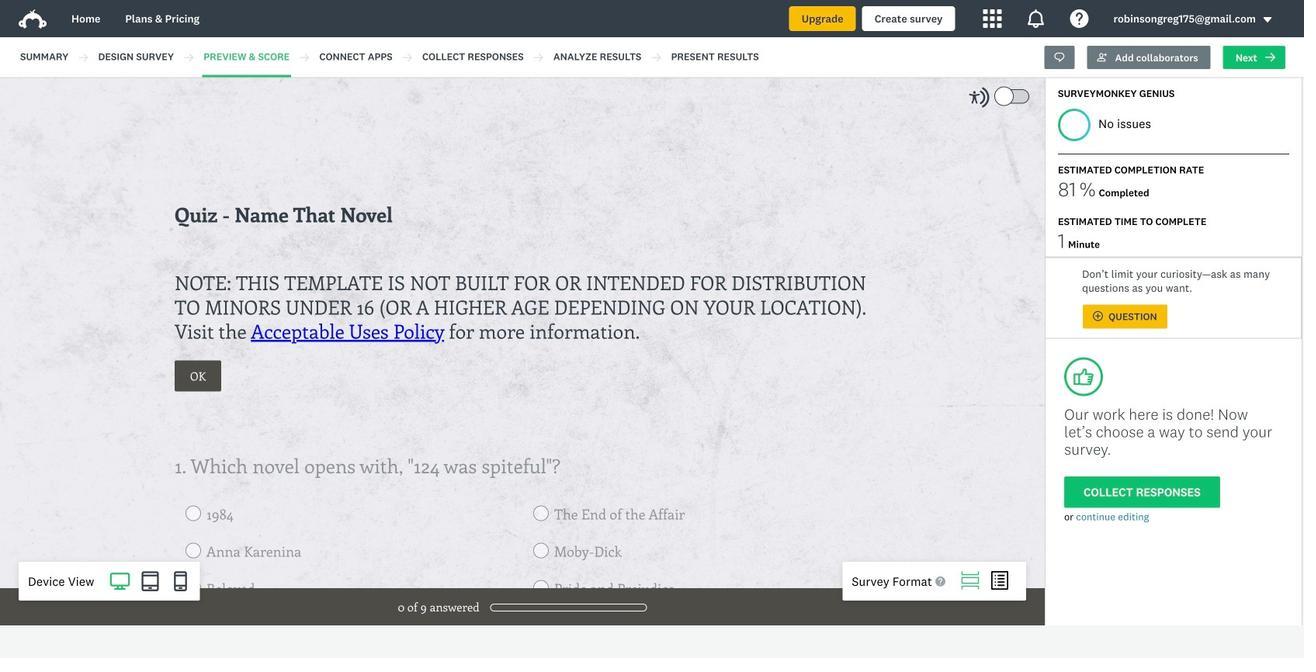 Task type: locate. For each thing, give the bounding box(es) containing it.
products icon image
[[984, 9, 1002, 28], [1027, 9, 1046, 28]]

1 products icon image from the left
[[984, 9, 1002, 28]]

0 horizontal spatial products icon image
[[984, 9, 1002, 28]]

2 products icon image from the left
[[1027, 9, 1046, 28]]

1 horizontal spatial products icon image
[[1027, 9, 1046, 28]]

help icon image
[[1071, 9, 1089, 28]]

surveymonkey logo image
[[19, 9, 47, 29]]



Task type: describe. For each thing, give the bounding box(es) containing it.
switch to classic image
[[991, 572, 1010, 590]]

switch to one question at a time image
[[962, 572, 980, 590]]

dropdown arrow image
[[1263, 14, 1274, 25]]



Task type: vqa. For each thing, say whether or not it's contained in the screenshot.
'Products Icon'
yes



